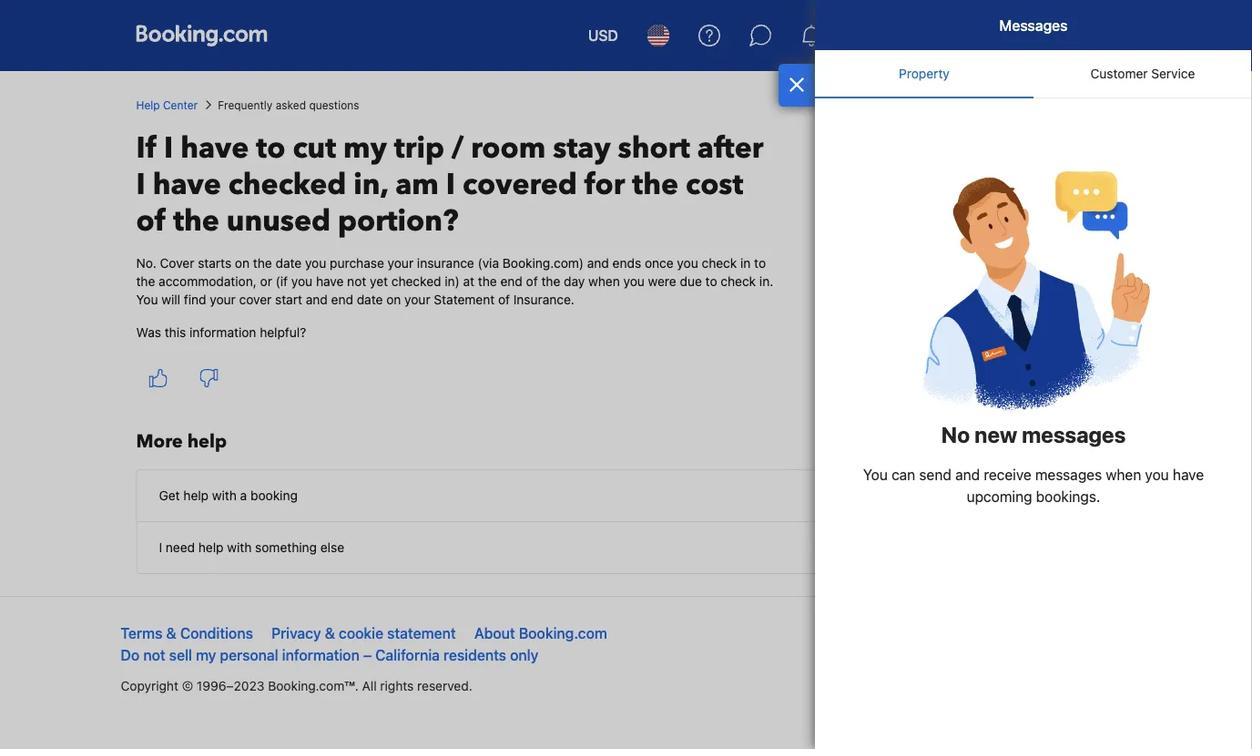 Task type: locate. For each thing, give the bounding box(es) containing it.
checked inside if i have to cut my trip / room stay short after i have checked in, am i covered for the cost of the unused portion?
[[228, 165, 347, 205]]

if
[[136, 128, 157, 168]]

not right do
[[143, 646, 166, 664]]

california
[[376, 646, 440, 664]]

on down yet
[[387, 292, 401, 307]]

help right more
[[187, 429, 227, 454]]

with inside "button"
[[227, 540, 252, 555]]

your
[[874, 28, 901, 43], [388, 256, 414, 271], [210, 292, 236, 307], [405, 292, 431, 307]]

i right if at the top left
[[164, 128, 173, 168]]

2 horizontal spatial of
[[526, 274, 538, 289]]

room
[[471, 128, 546, 168]]

1 & from the left
[[166, 625, 177, 642]]

date
[[276, 256, 302, 271], [357, 292, 383, 307]]

0 vertical spatial checked
[[228, 165, 347, 205]]

a
[[240, 488, 247, 503]]

check
[[702, 256, 737, 271], [721, 274, 756, 289]]

end down 'purchase'
[[331, 292, 353, 307]]

1996–2023
[[197, 678, 265, 693]]

information up booking.com™. on the left bottom
[[282, 646, 360, 664]]

your down "insurance"
[[405, 292, 431, 307]]

or
[[260, 274, 272, 289]]

1 horizontal spatial my
[[344, 128, 387, 168]]

2 vertical spatial of
[[498, 292, 510, 307]]

2 vertical spatial help
[[198, 540, 224, 555]]

portion?
[[338, 201, 459, 241]]

accommodation,
[[159, 274, 257, 289]]

end down "booking.com)"
[[501, 274, 523, 289]]

1 horizontal spatial date
[[357, 292, 383, 307]]

to right in on the top right of the page
[[755, 256, 766, 271]]

the
[[633, 165, 679, 205], [173, 201, 219, 241], [253, 256, 272, 271], [136, 274, 155, 289], [478, 274, 497, 289], [542, 274, 561, 289]]

0 vertical spatial of
[[136, 201, 166, 241]]

have down 'purchase'
[[316, 274, 344, 289]]

check down in on the top right of the page
[[721, 274, 756, 289]]

2 & from the left
[[325, 625, 335, 642]]

1 vertical spatial and
[[306, 292, 328, 307]]

do
[[121, 646, 140, 664]]

0 vertical spatial date
[[276, 256, 302, 271]]

date up (if
[[276, 256, 302, 271]]

help
[[187, 429, 227, 454], [183, 488, 209, 503], [198, 540, 224, 555]]

about booking.com link
[[475, 625, 608, 642]]

1 vertical spatial date
[[357, 292, 383, 307]]

purchase
[[330, 256, 384, 271]]

short
[[618, 128, 691, 168]]

privacy
[[272, 625, 321, 642]]

list your property
[[849, 28, 957, 43]]

i right am on the left top of page
[[446, 165, 456, 205]]

terms & conditions link
[[121, 625, 253, 642]]

my right cut
[[344, 128, 387, 168]]

level
[[1055, 38, 1081, 51]]

1 vertical spatial checked
[[392, 274, 441, 289]]

your up yet
[[388, 256, 414, 271]]

the up "insurance."
[[542, 274, 561, 289]]

0 horizontal spatial &
[[166, 625, 177, 642]]

cookie
[[339, 625, 384, 642]]

checked
[[228, 165, 347, 205], [392, 274, 441, 289]]

of up no.
[[136, 201, 166, 241]]

0 horizontal spatial information
[[190, 325, 256, 340]]

1 vertical spatial information
[[282, 646, 360, 664]]

0 vertical spatial not
[[347, 274, 367, 289]]

0 horizontal spatial checked
[[228, 165, 347, 205]]

(if
[[276, 274, 288, 289]]

0 vertical spatial with
[[212, 488, 237, 503]]

and
[[588, 256, 609, 271], [306, 292, 328, 307]]

i
[[164, 128, 173, 168], [136, 165, 145, 205], [446, 165, 456, 205], [159, 540, 162, 555]]

your down 'accommodation,'
[[210, 292, 236, 307]]

1 vertical spatial with
[[227, 540, 252, 555]]

1 vertical spatial not
[[143, 646, 166, 664]]

of down "(via"
[[498, 292, 510, 307]]

with left something
[[227, 540, 252, 555]]

privacy & cookie statement
[[272, 625, 456, 642]]

of down "booking.com)"
[[526, 274, 538, 289]]

1 vertical spatial end
[[331, 292, 353, 307]]

center
[[163, 98, 198, 111]]

on right starts
[[235, 256, 250, 271]]

yet
[[370, 274, 388, 289]]

cut
[[293, 128, 336, 168]]

about booking.com do not sell my personal information – california residents only
[[121, 625, 608, 664]]

residents
[[444, 646, 507, 664]]

1 horizontal spatial checked
[[392, 274, 441, 289]]

help right need in the bottom left of the page
[[198, 540, 224, 555]]

need
[[166, 540, 195, 555]]

my for personal
[[196, 646, 216, 664]]

1 vertical spatial to
[[755, 256, 766, 271]]

0 horizontal spatial on
[[235, 256, 250, 271]]

0 vertical spatial to
[[256, 128, 286, 168]]

0 vertical spatial and
[[588, 256, 609, 271]]

1 vertical spatial check
[[721, 274, 756, 289]]

was
[[136, 325, 161, 340]]

2 vertical spatial to
[[706, 274, 718, 289]]

0 horizontal spatial to
[[256, 128, 286, 168]]

1
[[1084, 38, 1090, 51]]

1 vertical spatial my
[[196, 646, 216, 664]]

&
[[166, 625, 177, 642], [325, 625, 335, 642]]

to left cut
[[256, 128, 286, 168]]

checked inside no. cover starts on the date you purchase your insurance (via booking.com) and ends once you check in to the accommodation, or (if you have not yet checked in) at the end of the day when you were due to check in. you will find your cover start and end date on your statement of insurance.
[[392, 274, 441, 289]]

0 vertical spatial check
[[702, 256, 737, 271]]

statement
[[387, 625, 456, 642]]

cover
[[160, 256, 194, 271]]

1 vertical spatial help
[[183, 488, 209, 503]]

my inside if i have to cut my trip / room stay short after i have checked in, am i covered for the cost of the unused portion?
[[344, 128, 387, 168]]

were
[[648, 274, 677, 289]]

0 vertical spatial help
[[187, 429, 227, 454]]

covered
[[463, 165, 578, 205]]

peterson james genius level 1
[[1016, 20, 1117, 51]]

conditions
[[180, 625, 253, 642]]

my down the conditions
[[196, 646, 216, 664]]

reserved.
[[417, 678, 473, 693]]

information down find
[[190, 325, 256, 340]]

i left need in the bottom left of the page
[[159, 540, 162, 555]]

0 horizontal spatial my
[[196, 646, 216, 664]]

my inside about booking.com do not sell my personal information – california residents only
[[196, 646, 216, 664]]

1 vertical spatial on
[[387, 292, 401, 307]]

the up or
[[253, 256, 272, 271]]

of
[[136, 201, 166, 241], [526, 274, 538, 289], [498, 292, 510, 307]]

your right list
[[874, 28, 901, 43]]

& up do not sell my personal information – california residents only link
[[325, 625, 335, 642]]

if i have to cut my trip / room stay short after i have checked in, am i covered for the cost of the unused portion?
[[136, 128, 764, 241]]

copyright
[[121, 678, 179, 693]]

trip
[[394, 128, 445, 168]]

0 vertical spatial my
[[344, 128, 387, 168]]

(via
[[478, 256, 499, 271]]

help inside button
[[183, 488, 209, 503]]

0 horizontal spatial of
[[136, 201, 166, 241]]

and up when
[[588, 256, 609, 271]]

and right start
[[306, 292, 328, 307]]

not down 'purchase'
[[347, 274, 367, 289]]

& for privacy
[[325, 625, 335, 642]]

have down frequently
[[181, 128, 249, 168]]

date down yet
[[357, 292, 383, 307]]

1 horizontal spatial end
[[501, 274, 523, 289]]

on
[[235, 256, 250, 271], [387, 292, 401, 307]]

booking.com
[[519, 625, 608, 642]]

1 horizontal spatial and
[[588, 256, 609, 271]]

due
[[680, 274, 702, 289]]

in)
[[445, 274, 460, 289]]

1 horizontal spatial not
[[347, 274, 367, 289]]

do not sell my personal information – california residents only link
[[121, 646, 539, 664]]

to right the due
[[706, 274, 718, 289]]

asked
[[276, 98, 306, 111]]

checked down "insurance"
[[392, 274, 441, 289]]

you
[[305, 256, 326, 271], [677, 256, 699, 271], [291, 274, 313, 289], [624, 274, 645, 289]]

help right get
[[183, 488, 209, 503]]

& up 'sell'
[[166, 625, 177, 642]]

after
[[698, 128, 764, 168]]

unused
[[227, 201, 331, 241]]

with left a
[[212, 488, 237, 503]]

rights
[[380, 678, 414, 693]]

0 horizontal spatial not
[[143, 646, 166, 664]]

1 horizontal spatial &
[[325, 625, 335, 642]]

1 horizontal spatial information
[[282, 646, 360, 664]]

1 horizontal spatial on
[[387, 292, 401, 307]]

the up starts
[[173, 201, 219, 241]]

information
[[190, 325, 256, 340], [282, 646, 360, 664]]

0 vertical spatial information
[[190, 325, 256, 340]]

checked down frequently asked questions
[[228, 165, 347, 205]]

check left in on the top right of the page
[[702, 256, 737, 271]]



Task type: describe. For each thing, give the bounding box(es) containing it.
starts
[[198, 256, 232, 271]]

my for trip
[[344, 128, 387, 168]]

statement
[[434, 292, 495, 307]]

1 horizontal spatial of
[[498, 292, 510, 307]]

for
[[585, 165, 625, 205]]

insurance
[[417, 256, 475, 271]]

james
[[1075, 20, 1117, 35]]

©
[[182, 678, 193, 693]]

you down ends
[[624, 274, 645, 289]]

in.
[[760, 274, 774, 289]]

get help with a booking button
[[137, 470, 1116, 522]]

was this information helpful?
[[136, 325, 306, 340]]

booking.com™.
[[268, 678, 359, 693]]

ends
[[613, 256, 642, 271]]

you left 'purchase'
[[305, 256, 326, 271]]

terms & conditions
[[121, 625, 253, 642]]

& for terms
[[166, 625, 177, 642]]

with inside button
[[212, 488, 237, 503]]

about
[[475, 625, 515, 642]]

of inside if i have to cut my trip / room stay short after i have checked in, am i covered for the cost of the unused portion?
[[136, 201, 166, 241]]

to inside if i have to cut my trip / room stay short after i have checked in, am i covered for the cost of the unused portion?
[[256, 128, 286, 168]]

close image
[[789, 77, 805, 92]]

no.
[[136, 256, 156, 271]]

start
[[275, 292, 303, 307]]

help
[[136, 98, 160, 111]]

have up cover
[[153, 165, 221, 205]]

only
[[510, 646, 539, 664]]

i need help with something else button
[[137, 522, 1116, 573]]

booking.com)
[[503, 256, 584, 271]]

stay
[[553, 128, 611, 168]]

privacy & cookie statement link
[[272, 625, 456, 642]]

have inside no. cover starts on the date you purchase your insurance (via booking.com) and ends once you check in to the accommodation, or (if you have not yet checked in) at the end of the day when you were due to check in. you will find your cover start and end date on your statement of insurance.
[[316, 274, 344, 289]]

booking
[[251, 488, 298, 503]]

more help
[[136, 429, 227, 454]]

questions
[[309, 98, 359, 111]]

cover
[[239, 292, 272, 307]]

information inside about booking.com do not sell my personal information – california residents only
[[282, 646, 360, 664]]

will
[[162, 292, 180, 307]]

you up the due
[[677, 256, 699, 271]]

i inside i need help with something else "button"
[[159, 540, 162, 555]]

insurance.
[[514, 292, 575, 307]]

once
[[645, 256, 674, 271]]

usd
[[588, 27, 619, 44]]

help center button
[[136, 97, 198, 113]]

peterson
[[1016, 20, 1072, 35]]

0 horizontal spatial and
[[306, 292, 328, 307]]

i need help with something else
[[159, 540, 345, 555]]

something
[[255, 540, 317, 555]]

help for more
[[187, 429, 227, 454]]

more
[[136, 429, 183, 454]]

get
[[159, 488, 180, 503]]

booking.com online hotel reservations image
[[136, 25, 267, 46]]

find
[[184, 292, 206, 307]]

sell
[[169, 646, 192, 664]]

list
[[849, 28, 871, 43]]

copyright © 1996–2023 booking.com™. all rights reserved.
[[121, 678, 473, 693]]

–
[[363, 646, 372, 664]]

help center
[[136, 98, 198, 111]]

usd button
[[578, 14, 630, 57]]

in
[[741, 256, 751, 271]]

at
[[463, 274, 475, 289]]

you
[[136, 292, 158, 307]]

genius
[[1016, 38, 1052, 51]]

terms
[[121, 625, 163, 642]]

else
[[321, 540, 345, 555]]

the down "(via"
[[478, 274, 497, 289]]

cost
[[686, 165, 744, 205]]

1 vertical spatial of
[[526, 274, 538, 289]]

help for get
[[183, 488, 209, 503]]

helpful?
[[260, 325, 306, 340]]

this
[[165, 325, 186, 340]]

0 vertical spatial on
[[235, 256, 250, 271]]

the right for
[[633, 165, 679, 205]]

get help with a booking
[[159, 488, 298, 503]]

when
[[589, 274, 620, 289]]

personal
[[220, 646, 279, 664]]

day
[[564, 274, 585, 289]]

am
[[396, 165, 439, 205]]

0 horizontal spatial date
[[276, 256, 302, 271]]

1 horizontal spatial to
[[706, 274, 718, 289]]

list your property link
[[841, 18, 965, 53]]

not inside no. cover starts on the date you purchase your insurance (via booking.com) and ends once you check in to the accommodation, or (if you have not yet checked in) at the end of the day when you were due to check in. you will find your cover start and end date on your statement of insurance.
[[347, 274, 367, 289]]

0 vertical spatial end
[[501, 274, 523, 289]]

all
[[362, 678, 377, 693]]

not inside about booking.com do not sell my personal information – california residents only
[[143, 646, 166, 664]]

frequently asked questions
[[218, 98, 359, 111]]

i up no.
[[136, 165, 145, 205]]

you right (if
[[291, 274, 313, 289]]

0 horizontal spatial end
[[331, 292, 353, 307]]

/
[[452, 128, 464, 168]]

2 horizontal spatial to
[[755, 256, 766, 271]]

help inside "button"
[[198, 540, 224, 555]]

the down no.
[[136, 274, 155, 289]]

frequently
[[218, 98, 273, 111]]



Task type: vqa. For each thing, say whether or not it's contained in the screenshot.
Payment button
no



